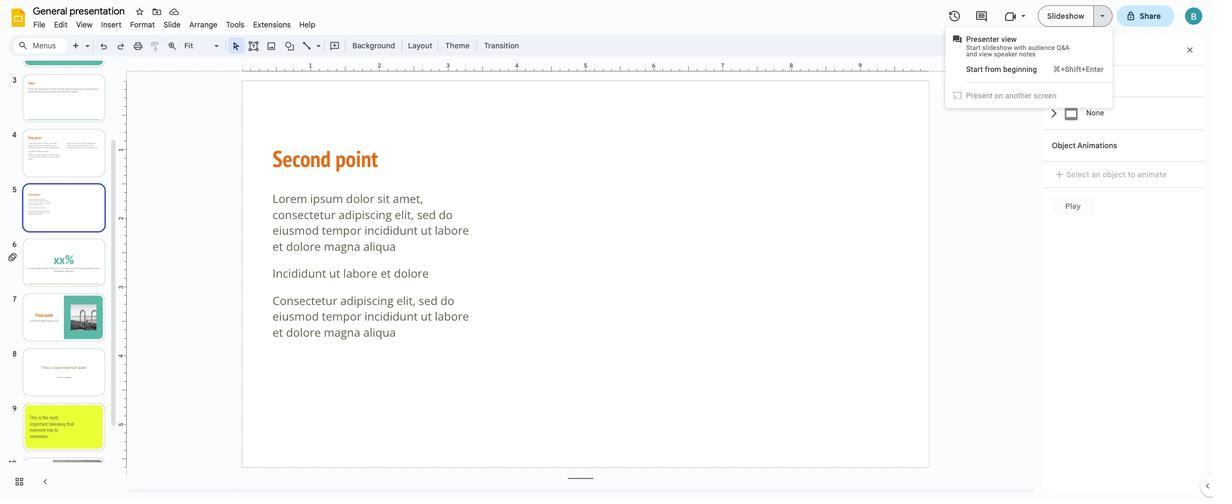 Task type: locate. For each thing, give the bounding box(es) containing it.
format menu item
[[126, 18, 159, 31]]

file menu item
[[29, 18, 50, 31]]

1 horizontal spatial slide
[[1052, 76, 1069, 86]]

theme button
[[441, 38, 475, 54]]

transition right theme button
[[484, 41, 519, 51]]

start down 'presenter'
[[966, 44, 981, 52]]

0 horizontal spatial slide
[[164, 20, 181, 30]]

slide right format menu item at the top of page
[[164, 20, 181, 30]]

slide for slide
[[164, 20, 181, 30]]

menu bar containing file
[[29, 14, 320, 32]]

0 horizontal spatial transition
[[484, 41, 519, 51]]

present
[[966, 91, 993, 100]]

1 vertical spatial transition
[[1071, 76, 1106, 86]]

view
[[1002, 35, 1017, 44], [979, 51, 992, 58]]

view right and in the top right of the page
[[979, 51, 992, 58]]

slide transition
[[1052, 76, 1106, 86]]

navigation inside motion application
[[0, 17, 118, 501]]

edit
[[54, 20, 68, 30]]

to
[[1128, 170, 1136, 179]]

q&a
[[1057, 44, 1070, 52]]

play button
[[1052, 197, 1095, 216]]

view up "with"
[[1002, 35, 1017, 44]]

Rename text field
[[29, 4, 131, 17]]

transition
[[484, 41, 519, 51], [1071, 76, 1106, 86]]

screen
[[1034, 91, 1057, 100]]

0 vertical spatial slide
[[164, 20, 181, 30]]

object
[[1103, 170, 1126, 179]]

slideshow
[[1047, 11, 1085, 21]]

1 vertical spatial start
[[966, 65, 983, 74]]

transition down ⌘+shift+enter
[[1071, 76, 1106, 86]]

start
[[966, 44, 981, 52], [966, 65, 983, 74]]

motion application
[[0, 0, 1213, 501]]

⌘+shift+enter element
[[1040, 64, 1104, 75]]

present on another screen
[[966, 91, 1057, 100]]

menu containing presenter view
[[945, 27, 1113, 108]]

insert menu item
[[97, 18, 126, 31]]

file
[[33, 20, 45, 30]]

animate
[[1138, 170, 1167, 179]]

slide down ⌘+shift+enter element
[[1052, 76, 1069, 86]]

menu
[[945, 27, 1113, 108]]

menu bar
[[29, 14, 320, 32]]

navigation
[[0, 17, 118, 501]]

play
[[1066, 201, 1081, 211]]

from
[[985, 65, 1001, 74]]

0 vertical spatial transition
[[484, 41, 519, 51]]

0 vertical spatial start
[[966, 44, 981, 52]]

1 start from the top
[[966, 44, 981, 52]]

tools
[[226, 20, 245, 30]]

1 horizontal spatial view
[[1002, 35, 1017, 44]]

slide
[[164, 20, 181, 30], [1052, 76, 1069, 86]]

Zoom text field
[[183, 38, 213, 53]]

background
[[352, 41, 395, 51]]

slide inside the motion 'section'
[[1052, 76, 1069, 86]]

main toolbar
[[67, 38, 525, 54]]

1 vertical spatial slide
[[1052, 76, 1069, 86]]

object
[[1052, 141, 1076, 150]]

tools menu item
[[222, 18, 249, 31]]

motion section
[[1043, 35, 1205, 493]]

extensions
[[253, 20, 291, 30]]

start down and in the top right of the page
[[966, 65, 983, 74]]

new slide with layout image
[[83, 39, 90, 42]]

layout button
[[405, 38, 436, 54]]

select an object to animate
[[1067, 170, 1167, 179]]

⌘+shift+enter
[[1053, 65, 1104, 74]]

slide inside menu item
[[164, 20, 181, 30]]

0 horizontal spatial view
[[979, 51, 992, 58]]

1 horizontal spatial transition
[[1071, 76, 1106, 86]]



Task type: vqa. For each thing, say whether or not it's contained in the screenshot.
THE INCREASE INDENT (⌘+RIGHT BRACKET) IMAGE
no



Task type: describe. For each thing, give the bounding box(es) containing it.
presenter view start slideshow with audience q&a and view speaker notes
[[966, 35, 1070, 58]]

0 vertical spatial view
[[1002, 35, 1017, 44]]

speaker
[[994, 51, 1018, 58]]

extensions menu item
[[249, 18, 295, 31]]

transition inside button
[[484, 41, 519, 51]]

motion
[[1071, 45, 1099, 55]]

share button
[[1117, 5, 1175, 27]]

theme
[[445, 41, 470, 51]]

object animations
[[1052, 141, 1117, 150]]

with
[[1014, 44, 1027, 52]]

menu bar banner
[[0, 0, 1213, 501]]

presentation options image
[[1100, 15, 1104, 17]]

arrange menu item
[[185, 18, 222, 31]]

help menu item
[[295, 18, 320, 31]]

slideshow
[[983, 44, 1012, 52]]

present on another screen menu item
[[952, 90, 1104, 101]]

2 start from the top
[[966, 65, 983, 74]]

1 vertical spatial view
[[979, 51, 992, 58]]

menu inside motion application
[[945, 27, 1113, 108]]

slideshow button
[[1038, 5, 1094, 27]]

insert
[[101, 20, 122, 30]]

none tab
[[1048, 97, 1205, 129]]

view menu item
[[72, 18, 97, 31]]

beginning
[[1003, 65, 1037, 74]]

select an object to animate button
[[1052, 168, 1174, 181]]

shape image
[[283, 38, 296, 53]]

format
[[130, 20, 155, 30]]

arrange
[[189, 20, 218, 30]]

select
[[1067, 170, 1090, 179]]

an
[[1092, 170, 1101, 179]]

layout
[[408, 41, 433, 51]]

start inside presenter view start slideshow with audience q&a and view speaker notes
[[966, 44, 981, 52]]

presenter
[[966, 35, 1000, 44]]

share
[[1140, 11, 1161, 21]]

help
[[299, 20, 315, 30]]

another
[[1005, 91, 1032, 100]]

transition button
[[479, 38, 524, 54]]

menu bar inside menu bar banner
[[29, 14, 320, 32]]

none
[[1086, 109, 1104, 117]]

view
[[76, 20, 93, 30]]

on
[[995, 91, 1003, 100]]

Star checkbox
[[132, 4, 147, 19]]

slide for slide transition
[[1052, 76, 1069, 86]]

insert image image
[[265, 38, 278, 53]]

Menus field
[[13, 38, 67, 53]]

edit menu item
[[50, 18, 72, 31]]

start from beginning
[[966, 65, 1037, 74]]

Zoom field
[[181, 38, 224, 54]]

transition inside the motion 'section'
[[1071, 76, 1106, 86]]

slide menu item
[[159, 18, 185, 31]]

animations
[[1078, 141, 1117, 150]]

audience
[[1028, 44, 1055, 52]]

notes
[[1019, 51, 1036, 58]]

background button
[[348, 38, 400, 54]]

and
[[966, 51, 977, 58]]



